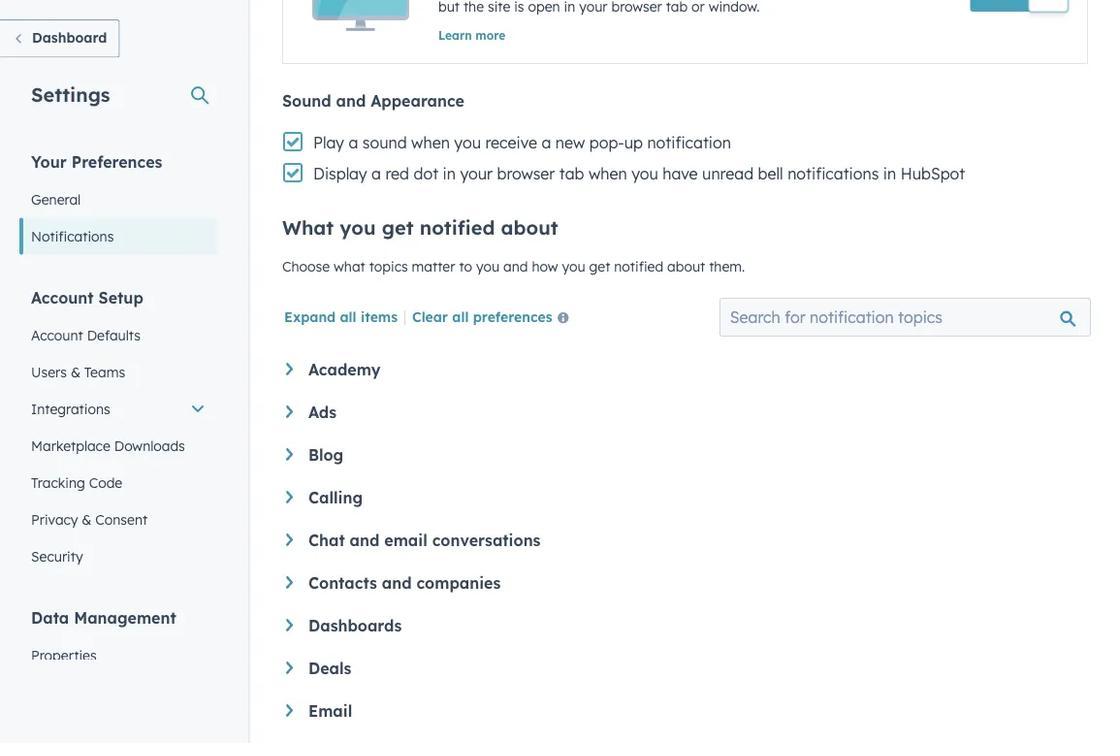 Task type: vqa. For each thing, say whether or not it's contained in the screenshot.
A related to when
yes



Task type: describe. For each thing, give the bounding box(es) containing it.
teams
[[84, 363, 125, 380]]

management
[[74, 608, 176, 627]]

data
[[31, 608, 69, 627]]

what you get notified about
[[282, 215, 559, 240]]

1 in from the left
[[443, 164, 456, 183]]

academy button
[[286, 360, 1085, 379]]

display
[[313, 164, 367, 183]]

conversations
[[432, 531, 541, 550]]

account defaults
[[31, 327, 141, 344]]

ads button
[[286, 403, 1085, 422]]

and for chat and email conversations
[[350, 531, 380, 550]]

your
[[460, 164, 493, 183]]

expand
[[284, 308, 336, 325]]

data management
[[31, 608, 176, 627]]

chat
[[309, 531, 345, 550]]

0 horizontal spatial notified
[[420, 215, 495, 240]]

caret image for blog
[[286, 448, 293, 461]]

email button
[[286, 702, 1085, 721]]

up
[[625, 133, 643, 152]]

choose what topics matter to you and how you get notified about them.
[[282, 258, 746, 275]]

clear
[[412, 308, 448, 325]]

unread
[[703, 164, 754, 183]]

more
[[476, 28, 506, 42]]

bell
[[758, 164, 784, 183]]

caret image for contacts and companies
[[286, 576, 293, 589]]

1 vertical spatial notified
[[615, 258, 664, 275]]

tracking
[[31, 474, 85, 491]]

and left how
[[504, 258, 528, 275]]

0 vertical spatial when
[[412, 133, 450, 152]]

caret image for academy
[[286, 363, 293, 375]]

account defaults link
[[19, 317, 217, 354]]

all for clear
[[452, 308, 469, 325]]

security link
[[19, 538, 217, 575]]

all for expand
[[340, 308, 357, 325]]

preferences
[[473, 308, 553, 325]]

play a sound when you receive a new pop-up notification
[[313, 133, 732, 152]]

chat and email conversations button
[[286, 531, 1085, 550]]

tracking code link
[[19, 464, 217, 501]]

dashboard link
[[0, 19, 120, 58]]

account setup element
[[19, 287, 217, 575]]

tab
[[560, 164, 585, 183]]

sound and appearance
[[282, 91, 465, 111]]

& for users
[[71, 363, 80, 380]]

account for account setup
[[31, 288, 94, 307]]

blog button
[[286, 445, 1085, 465]]

learn more button
[[439, 26, 506, 44]]

hubspot
[[901, 164, 966, 183]]

security
[[31, 548, 83, 565]]

pop-
[[590, 133, 625, 152]]

contacts and companies button
[[286, 574, 1085, 593]]

integrations button
[[19, 391, 217, 427]]

play
[[313, 133, 344, 152]]

1 vertical spatial get
[[590, 258, 611, 275]]

1 vertical spatial when
[[589, 164, 628, 183]]

privacy & consent
[[31, 511, 148, 528]]

notifications
[[788, 164, 880, 183]]

topics
[[369, 258, 408, 275]]

preferences
[[72, 152, 162, 171]]

calling
[[309, 488, 363, 508]]

consent
[[95, 511, 148, 528]]

red
[[386, 164, 410, 183]]

settings
[[31, 82, 110, 106]]

deals button
[[286, 659, 1085, 678]]

them.
[[710, 258, 746, 275]]

properties link
[[19, 637, 217, 674]]

to
[[459, 258, 473, 275]]

dot
[[414, 164, 439, 183]]

marketplace downloads link
[[19, 427, 217, 464]]

expand all items
[[284, 308, 398, 325]]

learn more
[[439, 28, 506, 42]]

and for contacts and companies
[[382, 574, 412, 593]]

dashboard
[[32, 29, 107, 46]]

2 horizontal spatial a
[[542, 133, 552, 152]]

your preferences
[[31, 152, 162, 171]]

data management element
[[19, 607, 217, 743]]



Task type: locate. For each thing, give the bounding box(es) containing it.
caret image for dashboards
[[286, 619, 293, 632]]

dashboards button
[[286, 616, 1085, 636]]

caret image inside "dashboards" dropdown button
[[286, 619, 293, 632]]

2 account from the top
[[31, 327, 83, 344]]

a for when
[[349, 133, 358, 152]]

2 caret image from the top
[[286, 448, 293, 461]]

choose
[[282, 258, 330, 275]]

1 caret image from the top
[[286, 406, 293, 418]]

all inside button
[[452, 308, 469, 325]]

matter
[[412, 258, 456, 275]]

about
[[501, 215, 559, 240], [668, 258, 706, 275]]

integrations
[[31, 400, 110, 417]]

sound
[[282, 91, 332, 111]]

2 all from the left
[[452, 308, 469, 325]]

in right dot
[[443, 164, 456, 183]]

account
[[31, 288, 94, 307], [31, 327, 83, 344]]

1 horizontal spatial about
[[668, 258, 706, 275]]

and for sound and appearance
[[336, 91, 366, 111]]

account setup
[[31, 288, 143, 307]]

Search for notification topics search field
[[720, 298, 1092, 337]]

get
[[382, 215, 414, 240], [590, 258, 611, 275]]

marketplace
[[31, 437, 110, 454]]

caret image inside blog dropdown button
[[286, 448, 293, 461]]

a left new
[[542, 133, 552, 152]]

1 horizontal spatial notified
[[615, 258, 664, 275]]

browser
[[497, 164, 555, 183]]

&
[[71, 363, 80, 380], [82, 511, 92, 528]]

you
[[454, 133, 481, 152], [632, 164, 659, 183], [340, 215, 376, 240], [476, 258, 500, 275], [562, 258, 586, 275]]

caret image inside academy dropdown button
[[286, 363, 293, 375]]

& right privacy
[[82, 511, 92, 528]]

privacy & consent link
[[19, 501, 217, 538]]

0 horizontal spatial get
[[382, 215, 414, 240]]

caret image left the deals
[[286, 662, 293, 674]]

notified up to
[[420, 215, 495, 240]]

0 vertical spatial account
[[31, 288, 94, 307]]

& for privacy
[[82, 511, 92, 528]]

caret image left "academy"
[[286, 363, 293, 375]]

0 horizontal spatial all
[[340, 308, 357, 325]]

when up dot
[[412, 133, 450, 152]]

0 vertical spatial &
[[71, 363, 80, 380]]

0 horizontal spatial in
[[443, 164, 456, 183]]

clear all preferences button
[[412, 306, 577, 330]]

notification
[[648, 133, 732, 152]]

1 vertical spatial about
[[668, 258, 706, 275]]

when down pop-
[[589, 164, 628, 183]]

notifications link
[[19, 218, 217, 255]]

contacts
[[309, 574, 377, 593]]

1 vertical spatial &
[[82, 511, 92, 528]]

new
[[556, 133, 585, 152]]

notifications
[[31, 228, 114, 245]]

marketplace downloads
[[31, 437, 185, 454]]

general
[[31, 191, 81, 208]]

caret image inside "contacts and companies" dropdown button
[[286, 576, 293, 589]]

in left hubspot
[[884, 164, 897, 183]]

you right to
[[476, 258, 500, 275]]

1 all from the left
[[340, 308, 357, 325]]

what
[[334, 258, 366, 275]]

and down email
[[382, 574, 412, 593]]

caret image left chat
[[286, 534, 293, 546]]

dashboards
[[309, 616, 402, 636]]

and right chat
[[350, 531, 380, 550]]

caret image for chat and email conversations
[[286, 534, 293, 546]]

you down up
[[632, 164, 659, 183]]

learn
[[439, 28, 472, 42]]

0 horizontal spatial &
[[71, 363, 80, 380]]

display a red dot in your browser tab when you have unread bell notifications in hubspot
[[313, 164, 966, 183]]

code
[[89, 474, 122, 491]]

3 caret image from the top
[[286, 491, 293, 503]]

4 caret image from the top
[[286, 662, 293, 674]]

and
[[336, 91, 366, 111], [504, 258, 528, 275], [350, 531, 380, 550], [382, 574, 412, 593]]

users
[[31, 363, 67, 380]]

1 account from the top
[[31, 288, 94, 307]]

users & teams link
[[19, 354, 217, 391]]

tracking code
[[31, 474, 122, 491]]

1 caret image from the top
[[286, 363, 293, 375]]

1 horizontal spatial &
[[82, 511, 92, 528]]

caret image left dashboards
[[286, 619, 293, 632]]

caret image left contacts
[[286, 576, 293, 589]]

a
[[349, 133, 358, 152], [542, 133, 552, 152], [372, 164, 381, 183]]

all left items
[[340, 308, 357, 325]]

and right sound
[[336, 91, 366, 111]]

caret image for deals
[[286, 662, 293, 674]]

1 horizontal spatial when
[[589, 164, 628, 183]]

email
[[309, 702, 353, 721]]

have
[[663, 164, 698, 183]]

deals
[[309, 659, 352, 678]]

properties
[[31, 647, 97, 664]]

all right the clear
[[452, 308, 469, 325]]

1 horizontal spatial all
[[452, 308, 469, 325]]

5 caret image from the top
[[286, 705, 293, 717]]

contacts and companies
[[309, 574, 501, 593]]

caret image inside deals "dropdown button"
[[286, 662, 293, 674]]

2 caret image from the top
[[286, 534, 293, 546]]

your preferences element
[[19, 151, 217, 255]]

caret image left blog
[[286, 448, 293, 461]]

setup
[[99, 288, 143, 307]]

account for account defaults
[[31, 327, 83, 344]]

chat and email conversations
[[309, 531, 541, 550]]

what
[[282, 215, 334, 240]]

a right play
[[349, 133, 358, 152]]

2 in from the left
[[884, 164, 897, 183]]

privacy
[[31, 511, 78, 528]]

caret image inside chat and email conversations dropdown button
[[286, 534, 293, 546]]

expand all items button
[[284, 308, 398, 325]]

caret image left calling
[[286, 491, 293, 503]]

general link
[[19, 181, 217, 218]]

notified left them.
[[615, 258, 664, 275]]

items
[[361, 308, 398, 325]]

caret image left ads
[[286, 406, 293, 418]]

caret image inside email dropdown button
[[286, 705, 293, 717]]

caret image inside "calling" dropdown button
[[286, 491, 293, 503]]

1 horizontal spatial get
[[590, 258, 611, 275]]

academy
[[309, 360, 381, 379]]

& right the users at left
[[71, 363, 80, 380]]

your
[[31, 152, 67, 171]]

a for dot
[[372, 164, 381, 183]]

caret image inside ads dropdown button
[[286, 406, 293, 418]]

0 horizontal spatial a
[[349, 133, 358, 152]]

notified
[[420, 215, 495, 240], [615, 258, 664, 275]]

all
[[340, 308, 357, 325], [452, 308, 469, 325]]

caret image for calling
[[286, 491, 293, 503]]

caret image left email
[[286, 705, 293, 717]]

get right how
[[590, 258, 611, 275]]

about left them.
[[668, 258, 706, 275]]

ads
[[309, 403, 337, 422]]

how
[[532, 258, 558, 275]]

appearance
[[371, 91, 465, 111]]

account inside 'link'
[[31, 327, 83, 344]]

downloads
[[114, 437, 185, 454]]

account up account defaults
[[31, 288, 94, 307]]

about up how
[[501, 215, 559, 240]]

0 vertical spatial about
[[501, 215, 559, 240]]

you up what
[[340, 215, 376, 240]]

1 horizontal spatial in
[[884, 164, 897, 183]]

4 caret image from the top
[[286, 619, 293, 632]]

you up your
[[454, 133, 481, 152]]

receive
[[486, 133, 538, 152]]

3 caret image from the top
[[286, 576, 293, 589]]

blog
[[309, 445, 344, 465]]

1 horizontal spatial a
[[372, 164, 381, 183]]

1 vertical spatial account
[[31, 327, 83, 344]]

caret image
[[286, 363, 293, 375], [286, 448, 293, 461], [286, 491, 293, 503], [286, 619, 293, 632], [286, 705, 293, 717]]

a left "red"
[[372, 164, 381, 183]]

defaults
[[87, 327, 141, 344]]

0 vertical spatial notified
[[420, 215, 495, 240]]

account up the users at left
[[31, 327, 83, 344]]

caret image for ads
[[286, 406, 293, 418]]

users & teams
[[31, 363, 125, 380]]

you right how
[[562, 258, 586, 275]]

0 horizontal spatial about
[[501, 215, 559, 240]]

get up topics
[[382, 215, 414, 240]]

caret image for email
[[286, 705, 293, 717]]

0 horizontal spatial when
[[412, 133, 450, 152]]

email
[[385, 531, 428, 550]]

sound
[[363, 133, 407, 152]]

clear all preferences
[[412, 308, 553, 325]]

calling button
[[286, 488, 1085, 508]]

0 vertical spatial get
[[382, 215, 414, 240]]

companies
[[417, 574, 501, 593]]

caret image
[[286, 406, 293, 418], [286, 534, 293, 546], [286, 576, 293, 589], [286, 662, 293, 674]]



